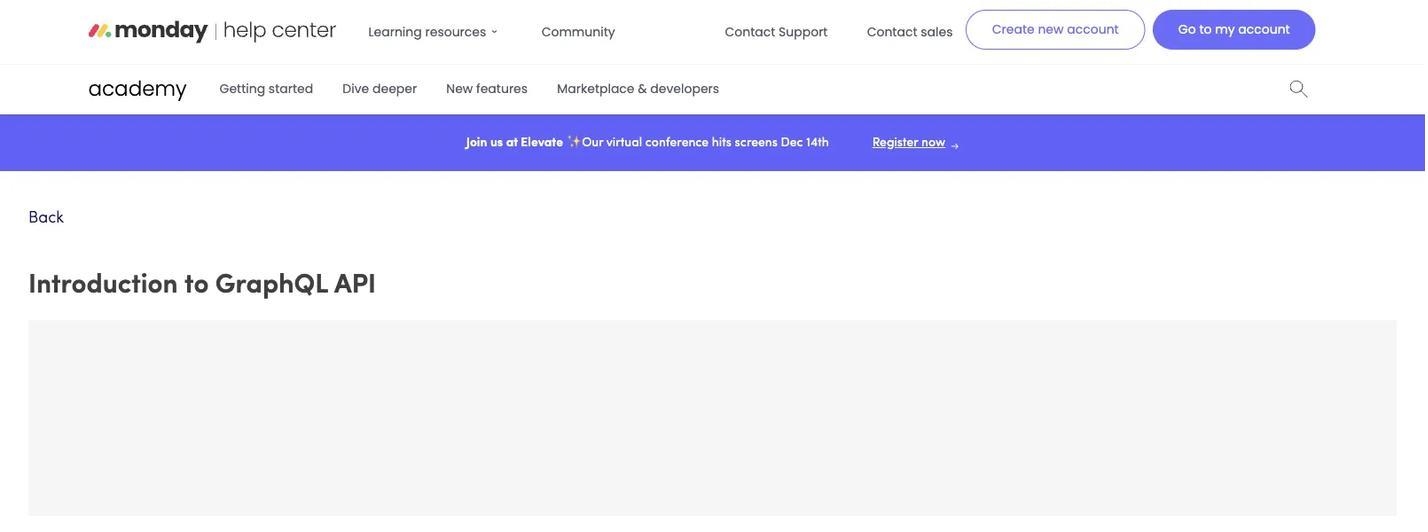 Task type: describe. For each thing, give the bounding box(es) containing it.
learning resources link
[[358, 14, 513, 50]]

new
[[1038, 21, 1064, 38]]

search logo image
[[1290, 80, 1309, 97]]

register now
[[873, 137, 946, 149]]

resources
[[425, 23, 486, 40]]

virtual
[[607, 137, 642, 149]]

monday.com logo image
[[88, 14, 337, 50]]

academy
[[88, 74, 187, 102]]

marketplace & developers
[[557, 80, 720, 98]]

✨
[[567, 137, 579, 149]]

dec
[[781, 137, 803, 149]]

contact support link
[[715, 14, 839, 50]]

screens
[[735, 137, 778, 149]]

new features
[[447, 80, 528, 98]]

marketplace
[[557, 80, 635, 98]]

contact support
[[725, 23, 828, 40]]

to for my
[[1200, 21, 1212, 38]]

deeper
[[373, 80, 417, 98]]

go to my account link
[[1153, 10, 1316, 50]]

graphql
[[215, 273, 328, 299]]

contact for contact sales
[[867, 23, 918, 40]]

introduction
[[28, 273, 178, 299]]

hits
[[712, 137, 732, 149]]

sales
[[921, 23, 953, 40]]

dive deeper
[[343, 80, 417, 98]]

community
[[542, 23, 615, 40]]

create
[[993, 21, 1035, 38]]

join us at elevate ✨ our virtual conference hits screens dec 14th
[[467, 137, 829, 149]]

conference
[[646, 137, 709, 149]]

now
[[922, 137, 946, 149]]

features
[[476, 80, 528, 98]]

community link
[[531, 14, 626, 50]]

getting
[[220, 80, 265, 98]]

contact for contact support
[[725, 23, 776, 40]]

back
[[28, 211, 64, 227]]

started
[[269, 80, 313, 98]]



Task type: vqa. For each thing, say whether or not it's contained in the screenshot.
oxy 'image'
no



Task type: locate. For each thing, give the bounding box(es) containing it.
0 horizontal spatial contact
[[725, 23, 776, 40]]

introduction to graphql api
[[28, 273, 376, 299]]

join
[[467, 137, 487, 149]]

0 vertical spatial to
[[1200, 21, 1212, 38]]

account inside create new account link
[[1068, 21, 1119, 38]]

1 contact from the left
[[725, 23, 776, 40]]

go to my account
[[1179, 21, 1291, 38]]

at
[[506, 137, 518, 149]]

account right my
[[1239, 21, 1291, 38]]

contact left sales
[[867, 23, 918, 40]]

to left graphql
[[185, 273, 209, 299]]

elevate
[[521, 137, 563, 149]]

0 horizontal spatial account
[[1068, 21, 1119, 38]]

new features link
[[436, 73, 539, 105]]

account right the new
[[1068, 21, 1119, 38]]

new
[[447, 80, 473, 98]]

contact
[[725, 23, 776, 40], [867, 23, 918, 40]]

dive
[[343, 80, 369, 98]]

getting started link
[[209, 73, 324, 105]]

marketplace & developers link
[[547, 73, 730, 105]]

contact sales link
[[857, 14, 964, 50]]

to
[[1200, 21, 1212, 38], [185, 273, 209, 299]]

1 horizontal spatial to
[[1200, 21, 1212, 38]]

account
[[1068, 21, 1119, 38], [1239, 21, 1291, 38]]

go
[[1179, 21, 1197, 38]]

us
[[491, 137, 503, 149]]

2 account from the left
[[1239, 21, 1291, 38]]

dive deeper link
[[332, 73, 428, 105]]

14th
[[807, 137, 829, 149]]

learning resources
[[369, 23, 486, 40]]

register
[[873, 137, 919, 149]]

create new account
[[993, 21, 1119, 38]]

my
[[1216, 21, 1235, 38]]

contact sales
[[867, 23, 953, 40]]

learning
[[369, 23, 422, 40]]

0 horizontal spatial to
[[185, 273, 209, 299]]

back link
[[28, 211, 64, 227]]

to right go
[[1200, 21, 1212, 38]]

academy link
[[88, 73, 187, 106]]

create new account link
[[966, 10, 1146, 50]]

1 horizontal spatial account
[[1239, 21, 1291, 38]]

getting started
[[220, 80, 313, 98]]

support
[[779, 23, 828, 40]]

1 horizontal spatial contact
[[867, 23, 918, 40]]

account inside the go to my account link
[[1239, 21, 1291, 38]]

1 vertical spatial to
[[185, 273, 209, 299]]

register now link
[[873, 137, 959, 149]]

api
[[334, 273, 376, 299]]

contact left support
[[725, 23, 776, 40]]

our
[[582, 137, 604, 149]]

&
[[638, 80, 647, 98]]

2 contact from the left
[[867, 23, 918, 40]]

developers
[[651, 80, 720, 98]]

1 account from the left
[[1068, 21, 1119, 38]]

to for graphql
[[185, 273, 209, 299]]



